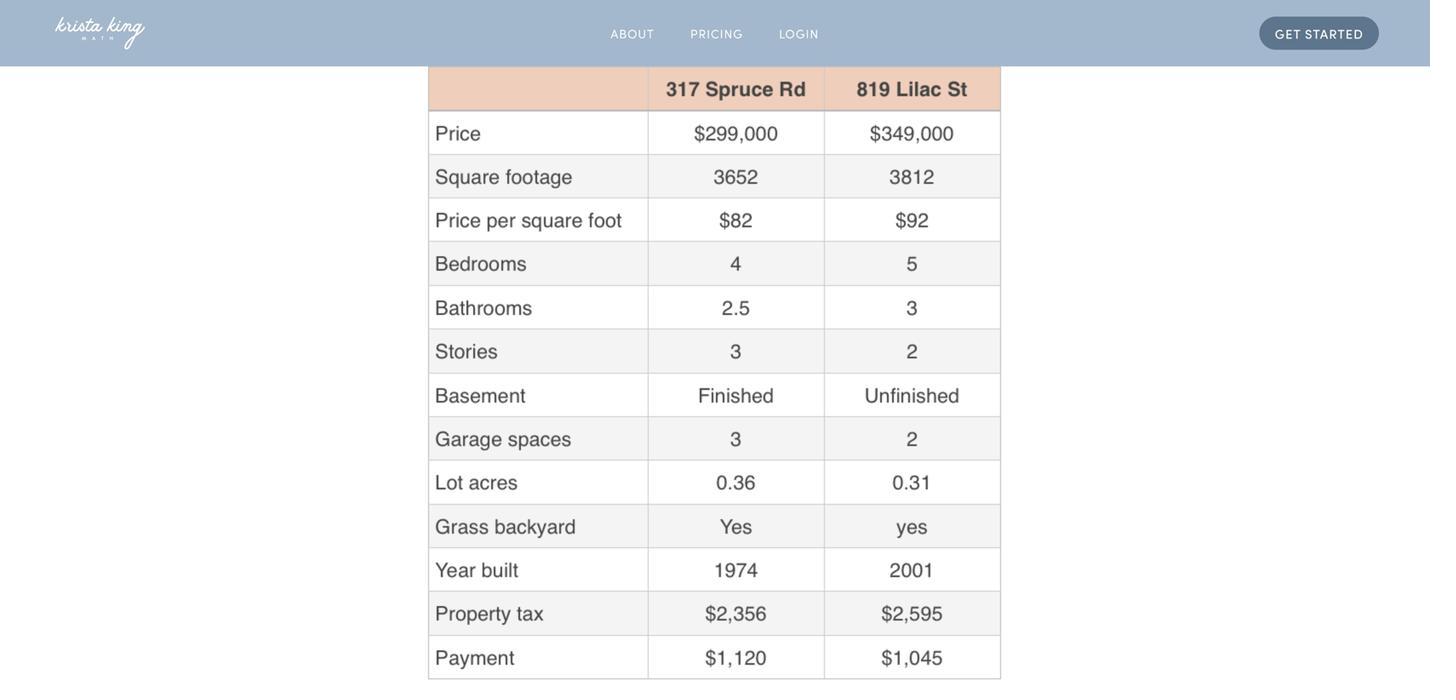 Task type: locate. For each thing, give the bounding box(es) containing it.
pricing
[[691, 25, 744, 42]]

one-way data table about different properties image
[[420, 58, 1011, 688]]

started
[[1306, 24, 1364, 42]]

get started
[[1275, 24, 1364, 42]]

about link
[[611, 20, 655, 47]]



Task type: vqa. For each thing, say whether or not it's contained in the screenshot.
of in the Lilac Street. All the variables are listed down the left side of the table. Since there are so many more variables than individuals, listing the variables vertically makes the table fit better on paper than if we had tried to list all the variables horizontally.
no



Task type: describe. For each thing, give the bounding box(es) containing it.
get started link
[[1260, 17, 1380, 50]]

login link
[[779, 20, 820, 47]]

login
[[779, 25, 820, 42]]

pricing link
[[691, 20, 744, 47]]

get
[[1275, 24, 1302, 42]]

krista king math | online math help image
[[51, 13, 149, 54]]

about
[[611, 25, 655, 42]]



